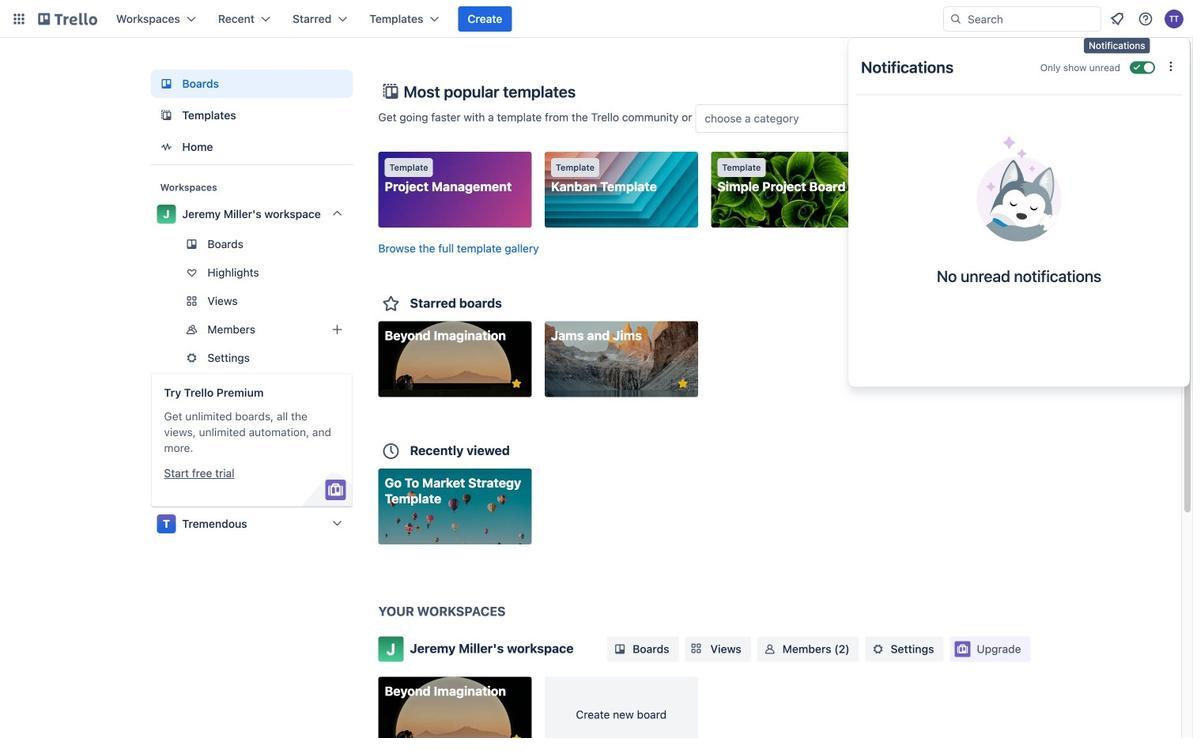 Task type: locate. For each thing, give the bounding box(es) containing it.
click to unstar this board. it will be removed from your starred list. image
[[509, 377, 524, 391], [676, 377, 690, 391]]

sm image
[[762, 642, 778, 657]]

1 horizontal spatial sm image
[[870, 642, 886, 657]]

home image
[[157, 138, 176, 157]]

2 sm image from the left
[[870, 642, 886, 657]]

open information menu image
[[1138, 11, 1154, 27]]

0 horizontal spatial click to unstar this board. it will be removed from your starred list. image
[[509, 377, 524, 391]]

search image
[[950, 13, 962, 25]]

Search field
[[943, 6, 1101, 32]]

0 horizontal spatial sm image
[[612, 642, 628, 657]]

tooltip
[[1084, 38, 1150, 53]]

taco image
[[977, 136, 1061, 242]]

1 sm image from the left
[[612, 642, 628, 657]]

template board image
[[157, 106, 176, 125]]

0 notifications image
[[1108, 9, 1127, 28]]

add image
[[328, 320, 347, 339]]

1 horizontal spatial click to unstar this board. it will be removed from your starred list. image
[[676, 377, 690, 391]]

terry turtle (terryturtle) image
[[1165, 9, 1184, 28]]

sm image
[[612, 642, 628, 657], [870, 642, 886, 657]]



Task type: vqa. For each thing, say whether or not it's contained in the screenshot.
tooltip in the top of the page
yes



Task type: describe. For each thing, give the bounding box(es) containing it.
1 click to unstar this board. it will be removed from your starred list. image from the left
[[509, 377, 524, 391]]

back to home image
[[38, 6, 97, 32]]

2 click to unstar this board. it will be removed from your starred list. image from the left
[[676, 377, 690, 391]]

primary element
[[0, 0, 1193, 38]]

board image
[[157, 74, 176, 93]]

click to unstar this board. it will be removed from your starred list. image
[[509, 733, 524, 738]]



